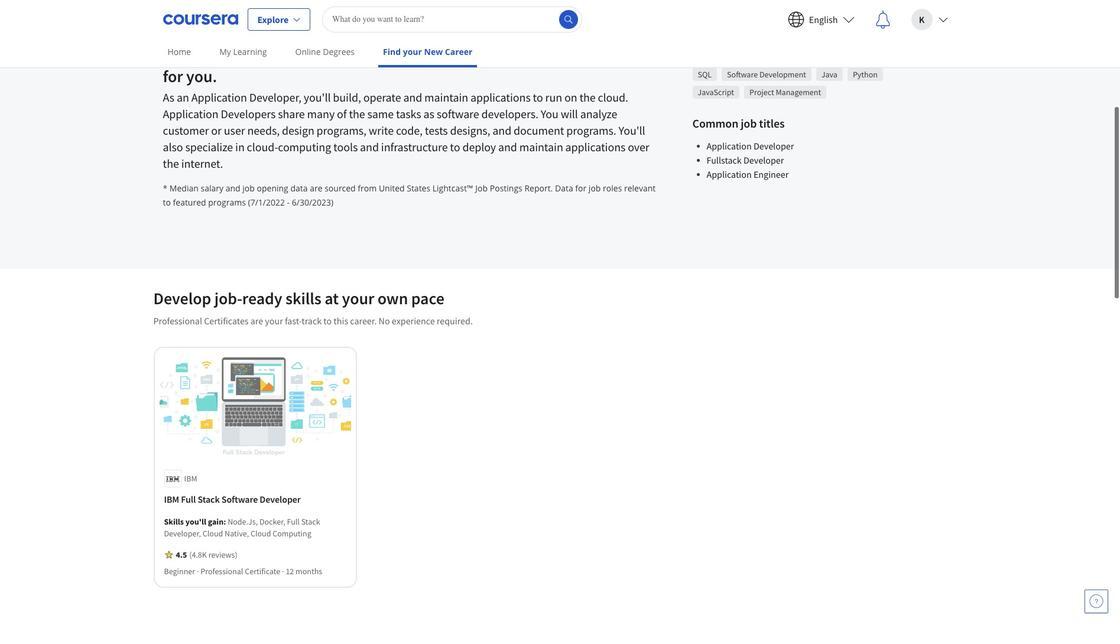 Task type: vqa. For each thing, say whether or not it's contained in the screenshot.
Computing
yes



Task type: describe. For each thing, give the bounding box(es) containing it.
1 vertical spatial your
[[342, 288, 375, 309]]

ready
[[242, 288, 282, 309]]

is
[[636, 44, 647, 66]]

of
[[337, 106, 347, 121]]

help center image
[[1090, 595, 1104, 609]]

tools
[[334, 140, 358, 154]]

1 vertical spatial professional
[[201, 567, 243, 577]]

are inside * median salary and job opening data are sourced from united states lightcast™ job postings report. data for job roles relevant to featured programs (7/1/2022 - 6/30/2023)
[[310, 183, 323, 194]]

programs
[[208, 197, 246, 208]]

node.js, docker, full stack developer, cloud native, cloud computing
[[164, 517, 320, 540]]

2 horizontal spatial job
[[741, 116, 757, 131]]

opening
[[257, 183, 289, 194]]

professional inside develop job-ready skills at your own pace professional certificates are your fast-track to this career. no experience required.
[[153, 315, 202, 327]]

application up customer at the left top of page
[[163, 106, 219, 121]]

data
[[291, 183, 308, 194]]

if you like learning new technologies, and problem solving this role is for you. as an application developer, you'll build, operate and maintain applications to run on the cloud. application developers share many of the same tasks as software developers. you will analyze customer or user needs, design programs, write code, tests designs, and document programs. you'll also specialize in cloud-computing tools and infrastructure to deploy and maintain applications over the internet.
[[163, 44, 650, 171]]

same
[[368, 106, 394, 121]]

management
[[776, 87, 822, 98]]

no
[[379, 315, 390, 327]]

6/30/2023)
[[292, 197, 334, 208]]

*
[[163, 183, 168, 194]]

0 vertical spatial your
[[403, 46, 422, 57]]

english
[[810, 13, 838, 25]]

javascript
[[698, 87, 735, 98]]

software development
[[728, 69, 807, 80]]

developer, inside node.js, docker, full stack developer, cloud native, cloud computing
[[164, 529, 201, 540]]

common job titles
[[693, 116, 785, 131]]

run
[[546, 90, 563, 105]]

application up the fullstack
[[707, 140, 752, 152]]

development
[[760, 69, 807, 80]]

full inside node.js, docker, full stack developer, cloud native, cloud computing
[[287, 517, 300, 528]]

reviews)
[[209, 550, 238, 561]]

project
[[750, 87, 775, 98]]

0 horizontal spatial stack
[[198, 494, 220, 506]]

pace
[[412, 288, 445, 309]]

find
[[383, 46, 401, 57]]

-
[[287, 197, 290, 208]]

deploy
[[463, 140, 496, 154]]

report.
[[525, 183, 553, 194]]

over
[[628, 140, 650, 154]]

ibm full stack software developer
[[164, 494, 301, 506]]

skills you'll gain :
[[164, 517, 228, 528]]

(4.8k
[[189, 550, 207, 561]]

build,
[[333, 90, 361, 105]]

gain
[[208, 517, 224, 528]]

0 horizontal spatial the
[[163, 156, 179, 171]]

customer
[[163, 123, 209, 138]]

for inside * median salary and job opening data are sourced from united states lightcast™ job postings report. data for job roles relevant to featured programs (7/1/2022 - 6/30/2023)
[[576, 183, 587, 194]]

python
[[853, 69, 878, 80]]

fullstack
[[707, 154, 742, 166]]

needs,
[[247, 123, 280, 138]]

2 horizontal spatial the
[[580, 90, 596, 105]]

0 horizontal spatial you'll
[[186, 517, 206, 528]]

as
[[163, 90, 175, 105]]

native,
[[225, 529, 249, 540]]

at
[[325, 288, 339, 309]]

to inside develop job-ready skills at your own pace professional certificates are your fast-track to this career. no experience required.
[[324, 315, 332, 327]]

you
[[176, 44, 202, 66]]

1 vertical spatial developer
[[744, 154, 784, 166]]

programs,
[[317, 123, 367, 138]]

coursera image
[[163, 10, 238, 29]]

states
[[407, 183, 431, 194]]

k button
[[902, 0, 958, 38]]

fast-
[[285, 315, 302, 327]]

you'll inside if you like learning new technologies, and problem solving this role is for you. as an application developer, you'll build, operate and maintain applications to run on the cloud. application developers share many of the same tasks as software developers. you will analyze customer or user needs, design programs, write code, tests designs, and document programs. you'll also specialize in cloud-computing tools and infrastructure to deploy and maintain applications over the internet.
[[304, 90, 331, 105]]

developers.
[[482, 106, 539, 121]]

engineer
[[754, 169, 789, 180]]

2 cloud from the left
[[251, 529, 271, 540]]

specialize
[[185, 140, 233, 154]]

also
[[163, 140, 183, 154]]

sourced
[[325, 183, 356, 194]]

titles
[[760, 116, 785, 131]]

online degrees
[[295, 46, 355, 57]]

required.
[[437, 315, 473, 327]]

document
[[514, 123, 565, 138]]

united
[[379, 183, 405, 194]]

skills
[[164, 517, 184, 528]]

months
[[296, 567, 322, 577]]

2 · from the left
[[282, 567, 284, 577]]

beginner
[[164, 567, 195, 577]]

track
[[302, 315, 322, 327]]

12
[[286, 567, 294, 577]]

0 vertical spatial developer
[[754, 140, 795, 152]]

many
[[307, 106, 335, 121]]

as
[[424, 106, 435, 121]]

:
[[224, 517, 226, 528]]

technologies,
[[329, 44, 424, 66]]

home link
[[163, 38, 196, 65]]

tasks
[[396, 106, 421, 121]]

computing
[[278, 140, 331, 154]]

and down what do you want to learn? text box
[[427, 44, 454, 66]]

infrastructure
[[381, 140, 448, 154]]

new
[[296, 44, 326, 66]]

programs.
[[567, 123, 617, 138]]



Task type: locate. For each thing, give the bounding box(es) containing it.
you'll
[[619, 123, 646, 138]]

0 vertical spatial are
[[310, 183, 323, 194]]

1 horizontal spatial stack
[[301, 517, 320, 528]]

2 horizontal spatial your
[[403, 46, 422, 57]]

postings
[[490, 183, 523, 194]]

0 vertical spatial full
[[181, 494, 196, 506]]

role
[[605, 44, 632, 66]]

1 vertical spatial stack
[[301, 517, 320, 528]]

1 horizontal spatial are
[[310, 183, 323, 194]]

0 vertical spatial developer,
[[249, 90, 302, 105]]

cloud down gain
[[203, 529, 223, 540]]

certificate
[[245, 567, 281, 577]]

0 vertical spatial you'll
[[304, 90, 331, 105]]

1 vertical spatial applications
[[566, 140, 626, 154]]

job left titles
[[741, 116, 757, 131]]

java
[[822, 69, 838, 80]]

4.5 (4.8k reviews)
[[176, 550, 238, 561]]

maintain up software
[[425, 90, 469, 105]]

1 horizontal spatial maintain
[[520, 140, 564, 154]]

develop
[[153, 288, 211, 309]]

1 vertical spatial software
[[222, 494, 258, 506]]

to left run
[[533, 90, 543, 105]]

2 vertical spatial developer
[[260, 494, 301, 506]]

1 vertical spatial full
[[287, 517, 300, 528]]

user
[[224, 123, 245, 138]]

solving
[[521, 44, 572, 66]]

0 horizontal spatial ibm
[[164, 494, 179, 506]]

to inside * median salary and job opening data are sourced from united states lightcast™ job postings report. data for job roles relevant to featured programs (7/1/2022 - 6/30/2023)
[[163, 197, 171, 208]]

0 horizontal spatial for
[[163, 66, 183, 87]]

maintain
[[425, 90, 469, 105], [520, 140, 564, 154]]

1 vertical spatial for
[[576, 183, 587, 194]]

full inside ibm full stack software developer link
[[181, 494, 196, 506]]

are inside develop job-ready skills at your own pace professional certificates are your fast-track to this career. no experience required.
[[251, 315, 263, 327]]

developer up the engineer
[[744, 154, 784, 166]]

1 horizontal spatial full
[[287, 517, 300, 528]]

application down you.
[[191, 90, 247, 105]]

1 vertical spatial are
[[251, 315, 263, 327]]

0 vertical spatial for
[[163, 66, 183, 87]]

1 horizontal spatial ibm
[[184, 474, 197, 485]]

0 horizontal spatial ·
[[197, 567, 199, 577]]

applications
[[471, 90, 531, 105], [566, 140, 626, 154]]

cloud.
[[598, 90, 629, 105]]

·
[[197, 567, 199, 577], [282, 567, 284, 577]]

job up (7/1/2022
[[243, 183, 255, 194]]

learning
[[233, 46, 267, 57]]

1 vertical spatial ibm
[[164, 494, 179, 506]]

0 horizontal spatial your
[[265, 315, 283, 327]]

· left 12
[[282, 567, 284, 577]]

0 vertical spatial software
[[728, 69, 758, 80]]

professional down reviews)
[[201, 567, 243, 577]]

application developer fullstack developer application engineer
[[707, 140, 795, 180]]

and up tasks
[[404, 90, 422, 105]]

0 horizontal spatial software
[[222, 494, 258, 506]]

stack up gain
[[198, 494, 220, 506]]

salary
[[201, 183, 224, 194]]

job-
[[214, 288, 242, 309]]

home
[[168, 46, 191, 57]]

internet.
[[181, 156, 223, 171]]

this inside if you like learning new technologies, and problem solving this role is for you. as an application developer, you'll build, operate and maintain applications to run on the cloud. application developers share many of the same tasks as software developers. you will analyze customer or user needs, design programs, write code, tests designs, and document programs. you'll also specialize in cloud-computing tools and infrastructure to deploy and maintain applications over the internet.
[[575, 44, 601, 66]]

stack inside node.js, docker, full stack developer, cloud native, cloud computing
[[301, 517, 320, 528]]

the right of on the top of page
[[349, 106, 365, 121]]

1 horizontal spatial you'll
[[304, 90, 331, 105]]

stack up computing
[[301, 517, 320, 528]]

your
[[403, 46, 422, 57], [342, 288, 375, 309], [265, 315, 283, 327]]

0 vertical spatial applications
[[471, 90, 531, 105]]

you'll left gain
[[186, 517, 206, 528]]

this left the career.
[[334, 315, 348, 327]]

from
[[358, 183, 377, 194]]

maintain down document
[[520, 140, 564, 154]]

developer
[[754, 140, 795, 152], [744, 154, 784, 166], [260, 494, 301, 506]]

1 horizontal spatial this
[[575, 44, 601, 66]]

software
[[437, 106, 479, 121]]

you'll
[[304, 90, 331, 105], [186, 517, 206, 528]]

code,
[[396, 123, 423, 138]]

computing
[[273, 529, 312, 540]]

featured
[[173, 197, 206, 208]]

you
[[541, 106, 559, 121]]

roles
[[603, 183, 622, 194]]

0 horizontal spatial cloud
[[203, 529, 223, 540]]

you'll up many
[[304, 90, 331, 105]]

applications down programs.
[[566, 140, 626, 154]]

1 horizontal spatial job
[[589, 183, 601, 194]]

to right the track
[[324, 315, 332, 327]]

1 horizontal spatial cloud
[[251, 529, 271, 540]]

developer up 'docker,'
[[260, 494, 301, 506]]

professional
[[153, 315, 202, 327], [201, 567, 243, 577]]

to down *
[[163, 197, 171, 208]]

1 horizontal spatial the
[[349, 106, 365, 121]]

1 · from the left
[[197, 567, 199, 577]]

this left 'role'
[[575, 44, 601, 66]]

developer, up share
[[249, 90, 302, 105]]

What do you want to learn? text field
[[322, 6, 583, 32]]

1 horizontal spatial for
[[576, 183, 587, 194]]

professional down develop
[[153, 315, 202, 327]]

explore
[[258, 13, 289, 25]]

4.5
[[176, 550, 187, 561]]

explore button
[[248, 8, 311, 30]]

0 horizontal spatial applications
[[471, 90, 531, 105]]

docker,
[[260, 517, 285, 528]]

and up programs on the left top of the page
[[226, 183, 241, 194]]

online
[[295, 46, 321, 57]]

beginner · professional certificate · 12 months
[[164, 567, 322, 577]]

and down write at the left top
[[360, 140, 379, 154]]

2 vertical spatial the
[[163, 156, 179, 171]]

the
[[580, 90, 596, 105], [349, 106, 365, 121], [163, 156, 179, 171]]

your left fast- at the bottom of the page
[[265, 315, 283, 327]]

full up skills you'll gain :
[[181, 494, 196, 506]]

my learning link
[[215, 38, 272, 65]]

sql
[[698, 69, 712, 80]]

1 horizontal spatial software
[[728, 69, 758, 80]]

0 vertical spatial ibm
[[184, 474, 197, 485]]

for inside if you like learning new technologies, and problem solving this role is for you. as an application developer, you'll build, operate and maintain applications to run on the cloud. application developers share many of the same tasks as software developers. you will analyze customer or user needs, design programs, write code, tests designs, and document programs. you'll also specialize in cloud-computing tools and infrastructure to deploy and maintain applications over the internet.
[[163, 66, 183, 87]]

developer down titles
[[754, 140, 795, 152]]

1 horizontal spatial developer,
[[249, 90, 302, 105]]

0 vertical spatial this
[[575, 44, 601, 66]]

for right data in the top of the page
[[576, 183, 587, 194]]

median
[[170, 183, 199, 194]]

this inside develop job-ready skills at your own pace professional certificates are your fast-track to this career. no experience required.
[[334, 315, 348, 327]]

like
[[205, 44, 231, 66]]

the right "on"
[[580, 90, 596, 105]]

developer,
[[249, 90, 302, 105], [164, 529, 201, 540]]

applications up developers.
[[471, 90, 531, 105]]

2 vertical spatial your
[[265, 315, 283, 327]]

cloud-
[[247, 140, 278, 154]]

1 horizontal spatial applications
[[566, 140, 626, 154]]

cloud down 'docker,'
[[251, 529, 271, 540]]

· down (4.8k
[[197, 567, 199, 577]]

0 horizontal spatial this
[[334, 315, 348, 327]]

0 horizontal spatial maintain
[[425, 90, 469, 105]]

job left roles
[[589, 183, 601, 194]]

develop job-ready skills at your own pace professional certificates are your fast-track to this career. no experience required.
[[153, 288, 473, 327]]

career
[[445, 46, 473, 57]]

the down also
[[163, 156, 179, 171]]

skills
[[286, 288, 322, 309]]

project management
[[750, 87, 822, 98]]

0 vertical spatial the
[[580, 90, 596, 105]]

developer, inside if you like learning new technologies, and problem solving this role is for you. as an application developer, you'll build, operate and maintain applications to run on the cloud. application developers share many of the same tasks as software developers. you will analyze customer or user needs, design programs, write code, tests designs, and document programs. you'll also specialize in cloud-computing tools and infrastructure to deploy and maintain applications over the internet.
[[249, 90, 302, 105]]

are up 6/30/2023)
[[310, 183, 323, 194]]

if
[[163, 44, 173, 66]]

new
[[424, 46, 443, 57]]

0 vertical spatial professional
[[153, 315, 202, 327]]

and down developers.
[[493, 123, 512, 138]]

for
[[163, 66, 183, 87], [576, 183, 587, 194]]

1 vertical spatial this
[[334, 315, 348, 327]]

and right deploy in the left top of the page
[[499, 140, 517, 154]]

0 horizontal spatial full
[[181, 494, 196, 506]]

0 horizontal spatial developer,
[[164, 529, 201, 540]]

job
[[741, 116, 757, 131], [243, 183, 255, 194], [589, 183, 601, 194]]

ibm full stack software developer link
[[164, 493, 346, 507]]

degrees
[[323, 46, 355, 57]]

application down the fullstack
[[707, 169, 752, 180]]

developer, down skills
[[164, 529, 201, 540]]

0 horizontal spatial are
[[251, 315, 263, 327]]

ibm for ibm
[[184, 474, 197, 485]]

to down designs,
[[450, 140, 460, 154]]

you.
[[186, 66, 217, 87]]

0 horizontal spatial job
[[243, 183, 255, 194]]

data
[[555, 183, 574, 194]]

are down the ready
[[251, 315, 263, 327]]

software up the 'node.js,' at the left bottom of page
[[222, 494, 258, 506]]

1 horizontal spatial your
[[342, 288, 375, 309]]

ibm for ibm full stack software developer
[[164, 494, 179, 506]]

ibm up skills
[[164, 494, 179, 506]]

an
[[177, 90, 189, 105]]

1 vertical spatial developer,
[[164, 529, 201, 540]]

certificates
[[204, 315, 249, 327]]

* median salary and job opening data are sourced from united states lightcast™ job postings report. data for job roles relevant to featured programs (7/1/2022 - 6/30/2023)
[[163, 183, 656, 208]]

analyze
[[581, 106, 618, 121]]

your up the career.
[[342, 288, 375, 309]]

None search field
[[322, 6, 583, 32]]

full
[[181, 494, 196, 506], [287, 517, 300, 528]]

lightcast™
[[433, 183, 474, 194]]

software up the project on the right
[[728, 69, 758, 80]]

application
[[191, 90, 247, 105], [163, 106, 219, 121], [707, 140, 752, 152], [707, 169, 752, 180]]

and inside * median salary and job opening data are sourced from united states lightcast™ job postings report. data for job roles relevant to featured programs (7/1/2022 - 6/30/2023)
[[226, 183, 241, 194]]

1 vertical spatial the
[[349, 106, 365, 121]]

full up computing
[[287, 517, 300, 528]]

1 vertical spatial you'll
[[186, 517, 206, 528]]

software
[[728, 69, 758, 80], [222, 494, 258, 506]]

job
[[476, 183, 488, 194]]

1 cloud from the left
[[203, 529, 223, 540]]

your right the find
[[403, 46, 422, 57]]

common
[[693, 116, 739, 131]]

share
[[278, 106, 305, 121]]

for up as
[[163, 66, 183, 87]]

relevant
[[625, 183, 656, 194]]

operate
[[364, 90, 401, 105]]

0 vertical spatial stack
[[198, 494, 220, 506]]

developers
[[221, 106, 276, 121]]

on
[[565, 90, 578, 105]]

experience
[[392, 315, 435, 327]]

career.
[[350, 315, 377, 327]]

1 horizontal spatial ·
[[282, 567, 284, 577]]

ibm up skills you'll gain :
[[184, 474, 197, 485]]

0 vertical spatial maintain
[[425, 90, 469, 105]]

1 vertical spatial maintain
[[520, 140, 564, 154]]



